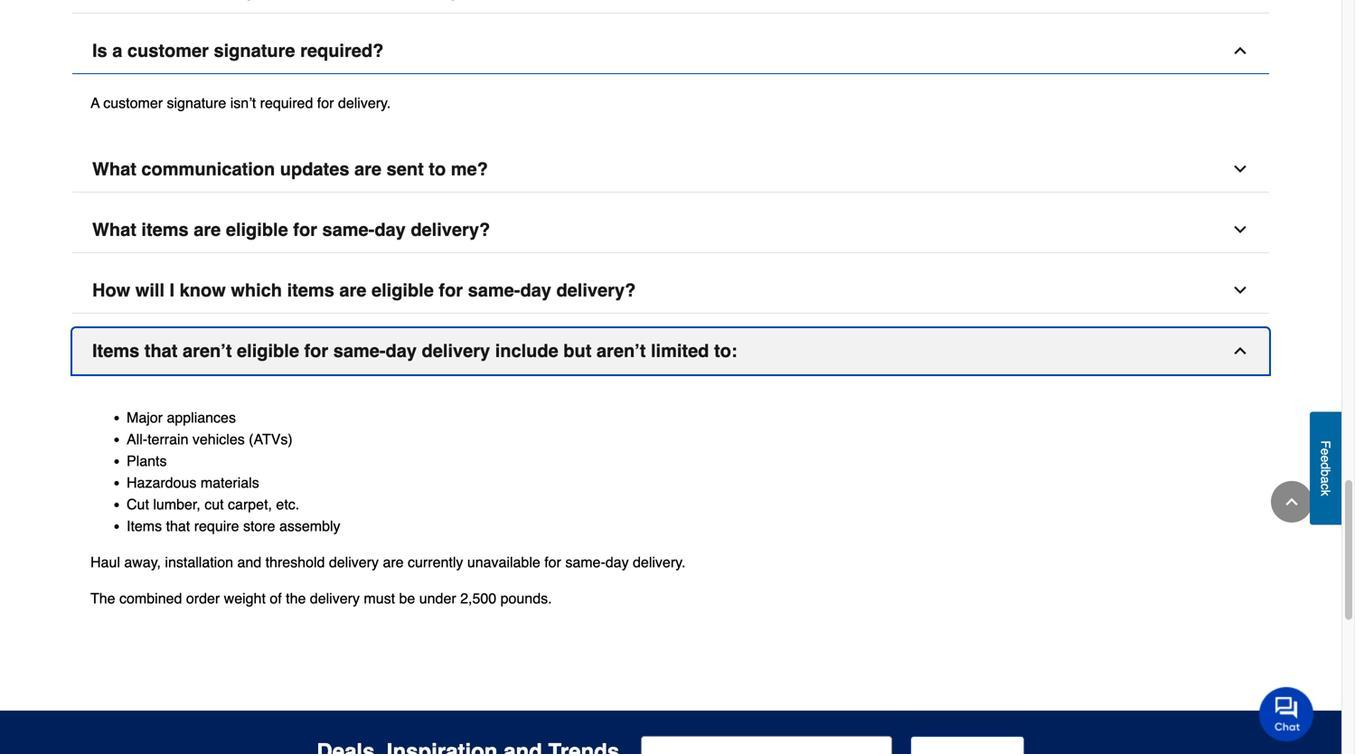 Task type: vqa. For each thing, say whether or not it's contained in the screenshot.
the Add to Cart button
no



Task type: describe. For each thing, give the bounding box(es) containing it.
f e e d b a c k
[[1319, 440, 1333, 496]]

carpet,
[[228, 496, 272, 513]]

for right required
[[317, 95, 334, 111]]

for down how will i know which items are eligible for same-day delivery?
[[304, 341, 328, 361]]

to:
[[714, 341, 737, 361]]

items inside button
[[92, 341, 139, 361]]

same- down how will i know which items are eligible for same-day delivery?
[[333, 341, 386, 361]]

c
[[1319, 483, 1333, 490]]

of
[[270, 590, 282, 607]]

what communication updates are sent to me? button
[[72, 147, 1269, 193]]

unavailable
[[467, 554, 540, 571]]

0 vertical spatial delivery.
[[338, 95, 391, 111]]

eligible for delivery?
[[226, 219, 288, 240]]

haul away, installation and threshold delivery are currently unavailable for same-day delivery.
[[90, 554, 686, 571]]

a customer signature isn't required for delivery.
[[90, 95, 391, 111]]

will
[[135, 280, 165, 301]]

be
[[399, 590, 415, 607]]

same- inside button
[[468, 280, 520, 301]]

1 vertical spatial customer
[[103, 95, 163, 111]]

materials
[[201, 474, 259, 491]]

chevron up image for is a customer signature required?
[[1231, 42, 1250, 60]]

know
[[180, 280, 226, 301]]

1 vertical spatial signature
[[167, 95, 226, 111]]

are inside how will i know which items are eligible for same-day delivery? button
[[339, 280, 367, 301]]

day inside button
[[520, 280, 551, 301]]

same- right unavailable
[[565, 554, 606, 571]]

store
[[243, 518, 275, 534]]

d
[[1319, 462, 1333, 469]]

pounds.
[[501, 590, 552, 607]]

how will i know which items are eligible for same-day delivery?
[[92, 280, 636, 301]]

chevron up image for items that aren't eligible for same-day delivery include but aren't limited to:
[[1231, 342, 1250, 360]]

installation
[[165, 554, 233, 571]]

2 e from the top
[[1319, 455, 1333, 462]]

assembly
[[279, 518, 340, 534]]

what communication updates are sent to me?
[[92, 159, 488, 180]]

items that aren't eligible for same-day delivery include but aren't limited to:
[[92, 341, 737, 361]]

is
[[92, 40, 107, 61]]

major appliances all-terrain vehicles (atvs) plants hazardous materials cut lumber, cut carpet, etc. items that require store assembly
[[127, 409, 340, 534]]

are inside the what communication updates are sent to me? button
[[354, 159, 382, 180]]

terrain
[[147, 431, 188, 448]]

the combined order weight of the delivery must be under 2,500 pounds.
[[90, 590, 552, 607]]

delivery inside button
[[422, 341, 490, 361]]

are up the must
[[383, 554, 404, 571]]

the
[[286, 590, 306, 607]]

major
[[127, 409, 163, 426]]

that inside major appliances all-terrain vehicles (atvs) plants hazardous materials cut lumber, cut carpet, etc. items that require store assembly
[[166, 518, 190, 534]]

what for what items are eligible for same-day delivery?
[[92, 219, 136, 240]]

plants
[[127, 453, 167, 469]]

Email Address email field
[[641, 736, 893, 754]]

which
[[231, 280, 282, 301]]

a
[[90, 95, 100, 111]]

sent
[[387, 159, 424, 180]]

haul
[[90, 554, 120, 571]]

are inside what items are eligible for same-day delivery? button
[[194, 219, 221, 240]]

1 horizontal spatial delivery.
[[633, 554, 686, 571]]

combined
[[119, 590, 182, 607]]

threshold
[[265, 554, 325, 571]]

require
[[194, 518, 239, 534]]



Task type: locate. For each thing, give the bounding box(es) containing it.
items inside how will i know which items are eligible for same-day delivery? button
[[287, 280, 334, 301]]

signature up isn't
[[214, 40, 295, 61]]

what items are eligible for same-day delivery?
[[92, 219, 490, 240]]

0 horizontal spatial delivery.
[[338, 95, 391, 111]]

delivery? up the but
[[556, 280, 636, 301]]

0 vertical spatial what
[[92, 159, 136, 180]]

eligible up which
[[226, 219, 288, 240]]

chat invite button image
[[1259, 686, 1315, 741]]

and
[[237, 554, 261, 571]]

items
[[141, 219, 189, 240], [287, 280, 334, 301]]

2 aren't from the left
[[597, 341, 646, 361]]

2 vertical spatial eligible
[[237, 341, 299, 361]]

1 vertical spatial delivery?
[[556, 280, 636, 301]]

chevron up image
[[1231, 42, 1250, 60], [1231, 342, 1250, 360]]

what items are eligible for same-day delivery? button
[[72, 207, 1269, 253]]

same- up include
[[468, 280, 520, 301]]

to
[[429, 159, 446, 180]]

0 horizontal spatial aren't
[[183, 341, 232, 361]]

that inside button
[[144, 341, 178, 361]]

that down lumber,
[[166, 518, 190, 534]]

e up the b
[[1319, 455, 1333, 462]]

0 vertical spatial customer
[[127, 40, 209, 61]]

what up 'how'
[[92, 219, 136, 240]]

1 vertical spatial chevron up image
[[1231, 342, 1250, 360]]

0 vertical spatial delivery?
[[411, 219, 490, 240]]

appliances
[[167, 409, 236, 426]]

is a customer signature required?
[[92, 40, 384, 61]]

items inside what items are eligible for same-day delivery? button
[[141, 219, 189, 240]]

0 horizontal spatial delivery?
[[411, 219, 490, 240]]

etc.
[[276, 496, 299, 513]]

eligible down which
[[237, 341, 299, 361]]

1 vertical spatial items
[[127, 518, 162, 534]]

is a customer signature required? button
[[72, 28, 1269, 74]]

how
[[92, 280, 130, 301]]

signature left isn't
[[167, 95, 226, 111]]

a up the k on the right of page
[[1319, 476, 1333, 483]]

1 horizontal spatial aren't
[[597, 341, 646, 361]]

items down 'how'
[[92, 341, 139, 361]]

same- up how will i know which items are eligible for same-day delivery?
[[322, 219, 375, 240]]

eligible inside button
[[372, 280, 434, 301]]

the
[[90, 590, 115, 607]]

1 vertical spatial that
[[166, 518, 190, 534]]

2 chevron up image from the top
[[1231, 342, 1250, 360]]

updates
[[280, 159, 349, 180]]

a
[[112, 40, 122, 61], [1319, 476, 1333, 483]]

isn't
[[230, 95, 256, 111]]

1 chevron down image from the top
[[1231, 221, 1250, 239]]

lumber,
[[153, 496, 201, 513]]

are left "sent"
[[354, 159, 382, 180]]

delivery right the
[[310, 590, 360, 607]]

what down the a
[[92, 159, 136, 180]]

are
[[354, 159, 382, 180], [194, 219, 221, 240], [339, 280, 367, 301], [383, 554, 404, 571]]

same-
[[322, 219, 375, 240], [468, 280, 520, 301], [333, 341, 386, 361], [565, 554, 606, 571]]

customer right is
[[127, 40, 209, 61]]

required?
[[300, 40, 384, 61]]

0 vertical spatial delivery
[[422, 341, 490, 361]]

f
[[1319, 440, 1333, 448]]

2 what from the top
[[92, 219, 136, 240]]

2 chevron down image from the top
[[1231, 281, 1250, 299]]

aren't right the but
[[597, 341, 646, 361]]

0 vertical spatial chevron down image
[[1231, 221, 1250, 239]]

signature
[[214, 40, 295, 61], [167, 95, 226, 111]]

are down communication
[[194, 219, 221, 240]]

delivery?
[[411, 219, 490, 240], [556, 280, 636, 301]]

aren't down know in the top left of the page
[[183, 341, 232, 361]]

a right is
[[112, 40, 122, 61]]

order
[[186, 590, 220, 607]]

communication
[[141, 159, 275, 180]]

for down updates
[[293, 219, 317, 240]]

chevron down image for what items are eligible for same-day delivery?
[[1231, 221, 1250, 239]]

hazardous
[[127, 474, 197, 491]]

f e e d b a c k button
[[1310, 412, 1342, 525]]

delivery left include
[[422, 341, 490, 361]]

delivery.
[[338, 95, 391, 111], [633, 554, 686, 571]]

signature inside button
[[214, 40, 295, 61]]

1 e from the top
[[1319, 448, 1333, 455]]

1 horizontal spatial delivery?
[[556, 280, 636, 301]]

scroll to top element
[[1271, 481, 1313, 523]]

1 aren't from the left
[[183, 341, 232, 361]]

items that aren't eligible for same-day delivery include but aren't limited to: button
[[72, 328, 1269, 374]]

what
[[92, 159, 136, 180], [92, 219, 136, 240]]

chevron up image
[[1283, 493, 1301, 511]]

0 vertical spatial items
[[92, 341, 139, 361]]

what for what communication updates are sent to me?
[[92, 159, 136, 180]]

cut
[[205, 496, 224, 513]]

for
[[317, 95, 334, 111], [293, 219, 317, 240], [439, 280, 463, 301], [304, 341, 328, 361], [544, 554, 561, 571]]

items down the cut
[[127, 518, 162, 534]]

chevron down image
[[1231, 221, 1250, 239], [1231, 281, 1250, 299]]

1 chevron up image from the top
[[1231, 42, 1250, 60]]

form
[[641, 736, 1025, 754]]

1 vertical spatial what
[[92, 219, 136, 240]]

0 vertical spatial eligible
[[226, 219, 288, 240]]

0 horizontal spatial items
[[141, 219, 189, 240]]

chevron down image inside how will i know which items are eligible for same-day delivery? button
[[1231, 281, 1250, 299]]

are down what items are eligible for same-day delivery?
[[339, 280, 367, 301]]

e
[[1319, 448, 1333, 455], [1319, 455, 1333, 462]]

chevron down image
[[1231, 160, 1250, 178]]

chevron down image inside what items are eligible for same-day delivery? button
[[1231, 221, 1250, 239]]

chevron up image inside is a customer signature required? button
[[1231, 42, 1250, 60]]

a inside button
[[112, 40, 122, 61]]

for inside button
[[439, 280, 463, 301]]

aren't
[[183, 341, 232, 361], [597, 341, 646, 361]]

away,
[[124, 554, 161, 571]]

1 horizontal spatial items
[[287, 280, 334, 301]]

0 vertical spatial that
[[144, 341, 178, 361]]

1 vertical spatial eligible
[[372, 280, 434, 301]]

customer inside button
[[127, 40, 209, 61]]

must
[[364, 590, 395, 607]]

vehicles
[[192, 431, 245, 448]]

1 vertical spatial delivery.
[[633, 554, 686, 571]]

items up i
[[141, 219, 189, 240]]

cut
[[127, 496, 149, 513]]

0 vertical spatial signature
[[214, 40, 295, 61]]

include
[[495, 341, 559, 361]]

2,500
[[460, 590, 497, 607]]

b
[[1319, 469, 1333, 476]]

1 vertical spatial delivery
[[329, 554, 379, 571]]

items inside major appliances all-terrain vehicles (atvs) plants hazardous materials cut lumber, cut carpet, etc. items that require store assembly
[[127, 518, 162, 534]]

all-
[[127, 431, 147, 448]]

i
[[170, 280, 175, 301]]

that
[[144, 341, 178, 361], [166, 518, 190, 534]]

0 vertical spatial a
[[112, 40, 122, 61]]

weight
[[224, 590, 266, 607]]

under
[[419, 590, 456, 607]]

eligible
[[226, 219, 288, 240], [372, 280, 434, 301], [237, 341, 299, 361]]

k
[[1319, 490, 1333, 496]]

1 vertical spatial a
[[1319, 476, 1333, 483]]

required
[[260, 95, 313, 111]]

me?
[[451, 159, 488, 180]]

day
[[375, 219, 406, 240], [520, 280, 551, 301], [386, 341, 417, 361], [606, 554, 629, 571]]

eligible up items that aren't eligible for same-day delivery include but aren't limited to:
[[372, 280, 434, 301]]

0 vertical spatial items
[[141, 219, 189, 240]]

e up d
[[1319, 448, 1333, 455]]

that down i
[[144, 341, 178, 361]]

1 vertical spatial chevron down image
[[1231, 281, 1250, 299]]

for up items that aren't eligible for same-day delivery include but aren't limited to:
[[439, 280, 463, 301]]

eligible for delivery
[[237, 341, 299, 361]]

items right which
[[287, 280, 334, 301]]

a inside button
[[1319, 476, 1333, 483]]

2 vertical spatial delivery
[[310, 590, 360, 607]]

but
[[564, 341, 592, 361]]

customer right the a
[[103, 95, 163, 111]]

delivery? down the to
[[411, 219, 490, 240]]

1 horizontal spatial a
[[1319, 476, 1333, 483]]

1 vertical spatial items
[[287, 280, 334, 301]]

delivery
[[422, 341, 490, 361], [329, 554, 379, 571], [310, 590, 360, 607]]

0 vertical spatial chevron up image
[[1231, 42, 1250, 60]]

items
[[92, 341, 139, 361], [127, 518, 162, 534]]

limited
[[651, 341, 709, 361]]

delivery? inside button
[[411, 219, 490, 240]]

chevron up image inside items that aren't eligible for same-day delivery include but aren't limited to: button
[[1231, 342, 1250, 360]]

0 horizontal spatial a
[[112, 40, 122, 61]]

for up pounds.
[[544, 554, 561, 571]]

customer
[[127, 40, 209, 61], [103, 95, 163, 111]]

delivery up the must
[[329, 554, 379, 571]]

delivery? inside button
[[556, 280, 636, 301]]

1 what from the top
[[92, 159, 136, 180]]

currently
[[408, 554, 463, 571]]

chevron down image for how will i know which items are eligible for same-day delivery?
[[1231, 281, 1250, 299]]

(atvs)
[[249, 431, 293, 448]]

how will i know which items are eligible for same-day delivery? button
[[72, 268, 1269, 314]]



